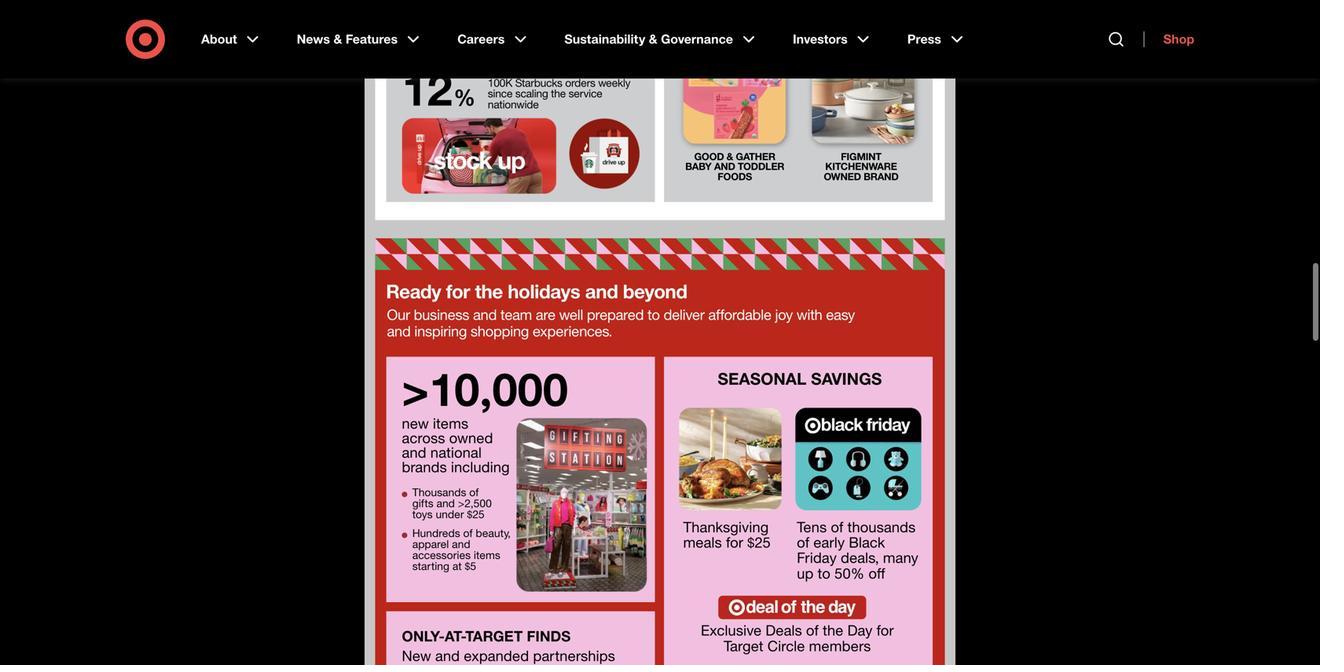 Task type: vqa. For each thing, say whether or not it's contained in the screenshot.
Governance
yes



Task type: describe. For each thing, give the bounding box(es) containing it.
governance
[[661, 31, 733, 47]]

sustainability & governance
[[565, 31, 733, 47]]

features
[[346, 31, 398, 47]]

& for features
[[334, 31, 342, 47]]

news & features
[[297, 31, 398, 47]]

news
[[297, 31, 330, 47]]

shop link
[[1144, 31, 1195, 47]]

press
[[908, 31, 941, 47]]



Task type: locate. For each thing, give the bounding box(es) containing it.
2 & from the left
[[649, 31, 658, 47]]

& right news
[[334, 31, 342, 47]]

careers
[[457, 31, 505, 47]]

careers link
[[446, 19, 541, 60]]

0 horizontal spatial &
[[334, 31, 342, 47]]

sustainability
[[565, 31, 645, 47]]

& for governance
[[649, 31, 658, 47]]

1 horizontal spatial &
[[649, 31, 658, 47]]

shop
[[1164, 31, 1195, 47]]

news & features link
[[286, 19, 434, 60]]

&
[[334, 31, 342, 47], [649, 31, 658, 47]]

investors link
[[782, 19, 884, 60]]

& left governance
[[649, 31, 658, 47]]

about link
[[190, 19, 273, 60]]

about
[[201, 31, 237, 47]]

press link
[[897, 19, 978, 60]]

1 & from the left
[[334, 31, 342, 47]]

investors
[[793, 31, 848, 47]]

sustainability & governance link
[[554, 19, 769, 60]]



